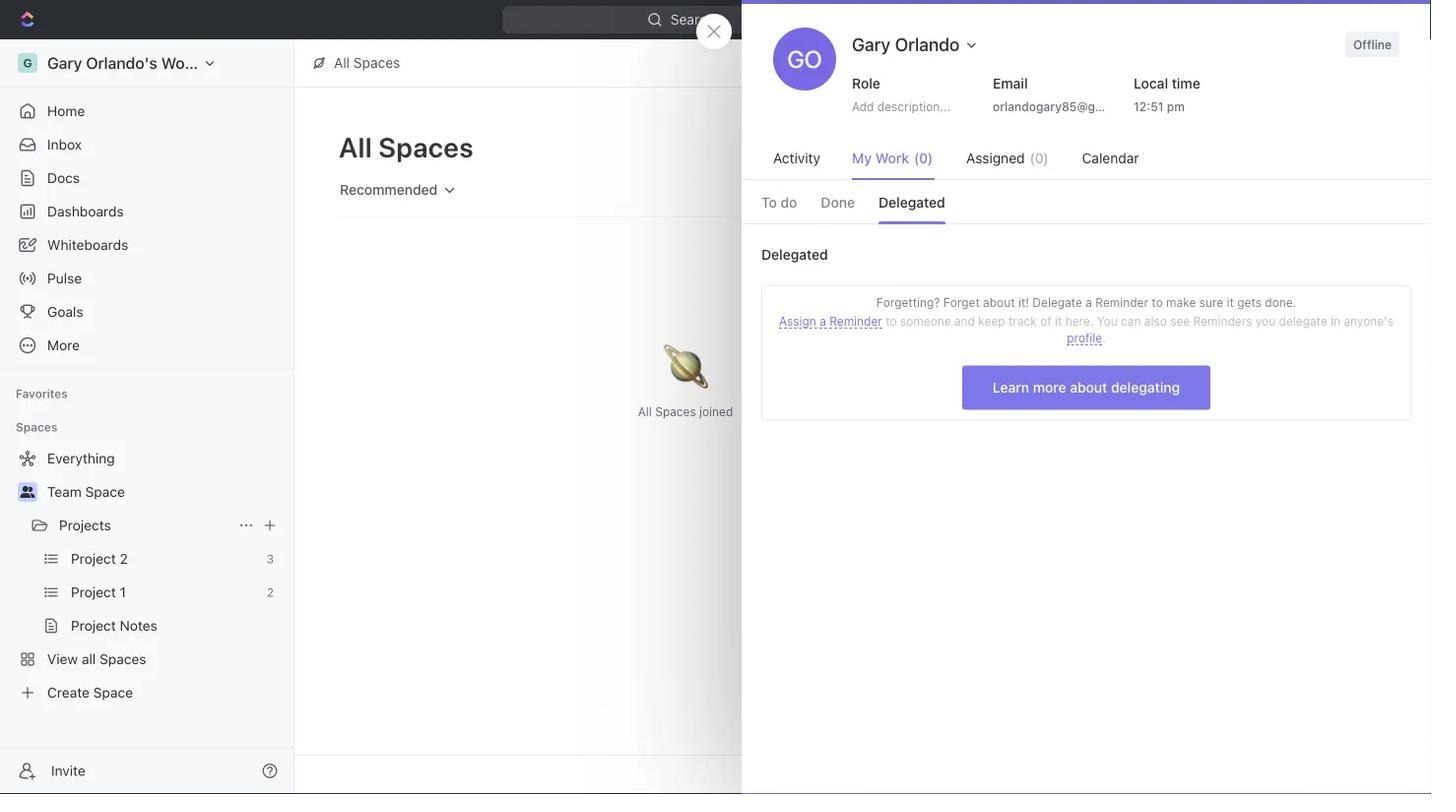 Task type: locate. For each thing, give the bounding box(es) containing it.
team space inside sidebar navigation
[[47, 484, 125, 500]]

new
[[1291, 11, 1320, 28], [949, 139, 977, 156]]

new inside button
[[949, 139, 977, 156]]

about up keep
[[983, 296, 1015, 309]]

forgetting?
[[877, 296, 940, 309]]

it right of
[[1055, 314, 1062, 328]]

gary right gary orlando's workspace, , element
[[47, 54, 82, 72]]

go
[[788, 45, 822, 73]]

delegate
[[1279, 314, 1328, 328]]

new down description...
[[949, 139, 977, 156]]

delegated
[[879, 195, 946, 211], [761, 246, 828, 263]]

1 horizontal spatial to
[[1152, 296, 1163, 309]]

3 project from the top
[[71, 618, 116, 634]]

1 vertical spatial team
[[47, 484, 82, 500]]

2 vertical spatial all
[[638, 405, 652, 419]]

space down view all spaces
[[93, 685, 133, 701]]

1 vertical spatial delegated
[[761, 246, 828, 263]]

team down shown
[[1127, 217, 1162, 233]]

view all spaces link
[[8, 644, 282, 676]]

new inside button
[[1291, 11, 1320, 28]]

0 horizontal spatial it
[[1055, 314, 1062, 328]]

project up view all spaces
[[71, 618, 116, 634]]

it right sure
[[1227, 296, 1234, 309]]

reminders
[[1193, 314, 1252, 328]]

gary orlando's workspace, , element
[[18, 53, 37, 73]]

gets
[[1237, 296, 1262, 309]]

all spaces
[[334, 55, 400, 71], [339, 131, 474, 163]]

0 horizontal spatial a
[[820, 314, 826, 328]]

0 vertical spatial in
[[1174, 165, 1184, 179]]

a up here.
[[1086, 296, 1092, 309]]

1
[[120, 585, 126, 601]]

2 up the 1
[[120, 551, 128, 567]]

in right delegate
[[1331, 314, 1341, 328]]

gary inside sidebar navigation
[[47, 54, 82, 72]]

new right 'upgrade'
[[1291, 11, 1320, 28]]

everything
[[47, 451, 115, 467]]

recommended button
[[331, 173, 466, 207]]

3
[[266, 553, 274, 566]]

0 horizontal spatial new
[[949, 139, 977, 156]]

1 vertical spatial user group image
[[20, 487, 35, 498]]

profile
[[1067, 331, 1103, 345]]

0 horizontal spatial user group image
[[20, 487, 35, 498]]

whiteboards
[[47, 237, 128, 253]]

to up the also
[[1152, 296, 1163, 309]]

0 horizontal spatial 2
[[120, 551, 128, 567]]

a
[[1086, 296, 1092, 309], [820, 314, 826, 328]]

to down forgetting?
[[886, 314, 897, 328]]

also
[[1144, 314, 1167, 328]]

project left the 1
[[71, 585, 116, 601]]

delegated down my work (0)
[[879, 195, 946, 211]]

new space button
[[919, 132, 1032, 164]]

about inside the forgetting? forget about it! delegate a reminder to make sure it gets done. assign a reminder to someone and keep track of it here. you can also see reminders you delegate in anyone's profile .
[[983, 296, 1015, 309]]

delegated button
[[879, 182, 946, 224]]

gary down ⌘k
[[852, 33, 891, 55]]

in inside visible spaces spaces shown in your left sidebar.
[[1174, 165, 1184, 179]]

1 vertical spatial new
[[949, 139, 977, 156]]

learn more about delegating link
[[962, 366, 1211, 410]]

calendar
[[1082, 150, 1139, 166]]

all
[[334, 55, 350, 71], [339, 131, 372, 163], [638, 405, 652, 419]]

project
[[71, 551, 116, 567], [71, 585, 116, 601], [71, 618, 116, 634]]

team space up 'projects'
[[47, 484, 125, 500]]

space down your
[[1166, 217, 1206, 233]]

1 vertical spatial a
[[820, 314, 826, 328]]

space
[[981, 139, 1020, 156], [1166, 217, 1206, 233], [85, 484, 125, 500], [93, 685, 133, 701]]

project notes link
[[71, 611, 282, 642]]

tree
[[8, 443, 286, 709]]

2 project from the top
[[71, 585, 116, 601]]

0 vertical spatial team space
[[1127, 217, 1206, 233]]

1 horizontal spatial about
[[1070, 380, 1108, 396]]

invite
[[51, 763, 85, 780]]

tab list
[[742, 180, 1431, 224]]

tree containing everything
[[8, 443, 286, 709]]

1 horizontal spatial in
[[1331, 314, 1341, 328]]

see
[[1170, 314, 1190, 328]]

0 horizontal spatial delegated
[[761, 246, 828, 263]]

upgrade
[[1189, 11, 1246, 28]]

space down email
[[981, 139, 1020, 156]]

project 1
[[71, 585, 126, 601]]

everything link
[[8, 443, 282, 475]]

2 vertical spatial project
[[71, 618, 116, 634]]

you
[[1097, 314, 1118, 328]]

team space down shown
[[1127, 217, 1206, 233]]

0 vertical spatial all spaces
[[334, 55, 400, 71]]

(0)
[[914, 150, 933, 166], [1030, 150, 1049, 166]]

0 vertical spatial reminder
[[1096, 296, 1149, 309]]

visible spaces spaces shown in your left sidebar.
[[1090, 138, 1281, 179]]

keep
[[979, 314, 1005, 328]]

1 horizontal spatial delegated
[[879, 195, 946, 211]]

1 horizontal spatial a
[[1086, 296, 1092, 309]]

0 vertical spatial 2
[[120, 551, 128, 567]]

done button
[[821, 182, 855, 224]]

1 vertical spatial in
[[1331, 314, 1341, 328]]

to
[[1152, 296, 1163, 309], [886, 314, 897, 328]]

it!
[[1019, 296, 1029, 309]]

0 horizontal spatial in
[[1174, 165, 1184, 179]]

1 vertical spatial to
[[886, 314, 897, 328]]

email orlandogary85@gmail.com
[[993, 75, 1147, 113]]

1 vertical spatial it
[[1055, 314, 1062, 328]]

project up "project 1"
[[71, 551, 116, 567]]

1 horizontal spatial (0)
[[1030, 150, 1049, 166]]

spaces
[[354, 55, 400, 71], [379, 131, 474, 163], [1147, 138, 1205, 159], [1090, 165, 1131, 179], [655, 405, 696, 419], [16, 421, 58, 434], [100, 652, 146, 668]]

reminder up can
[[1096, 296, 1149, 309]]

learn
[[993, 380, 1029, 396]]

1 vertical spatial reminder
[[830, 314, 883, 328]]

project notes
[[71, 618, 157, 634]]

1 horizontal spatial gary
[[852, 33, 891, 55]]

do
[[781, 195, 797, 211]]

team space link
[[47, 477, 282, 508]]

make
[[1166, 296, 1196, 309]]

tree inside sidebar navigation
[[8, 443, 286, 709]]

1 vertical spatial all
[[339, 131, 372, 163]]

inbox link
[[8, 129, 286, 161]]

gary for gary orlando's workspace
[[47, 54, 82, 72]]

0 vertical spatial a
[[1086, 296, 1092, 309]]

a right the assign
[[820, 314, 826, 328]]

team down everything
[[47, 484, 82, 500]]

space inside create space "link"
[[93, 685, 133, 701]]

add
[[852, 99, 874, 113]]

assigned (0)
[[967, 150, 1049, 166]]

1 horizontal spatial team
[[1127, 217, 1162, 233]]

(0) right work
[[914, 150, 933, 166]]

space up 'projects'
[[85, 484, 125, 500]]

delegate
[[1033, 296, 1083, 309]]

0 horizontal spatial team
[[47, 484, 82, 500]]

pulse
[[47, 270, 82, 287]]

project 2
[[71, 551, 128, 567]]

upgrade link
[[1162, 6, 1256, 33]]

in left your
[[1174, 165, 1184, 179]]

0 horizontal spatial about
[[983, 296, 1015, 309]]

0 horizontal spatial gary
[[47, 54, 82, 72]]

role add description...
[[852, 75, 951, 113]]

0 vertical spatial to
[[1152, 296, 1163, 309]]

goals
[[47, 304, 83, 320]]

0 horizontal spatial team space
[[47, 484, 125, 500]]

1 horizontal spatial user group image
[[1097, 220, 1109, 230]]

0 vertical spatial user group image
[[1097, 220, 1109, 230]]

tab list containing to do
[[742, 180, 1431, 224]]

0 horizontal spatial reminder
[[830, 314, 883, 328]]

team space
[[1127, 217, 1206, 233], [47, 484, 125, 500]]

1 vertical spatial 2
[[267, 586, 274, 600]]

1 vertical spatial team space
[[47, 484, 125, 500]]

0 vertical spatial about
[[983, 296, 1015, 309]]

pm
[[1167, 99, 1185, 113]]

1 horizontal spatial new
[[1291, 11, 1320, 28]]

reminder
[[1096, 296, 1149, 309], [830, 314, 883, 328]]

0 horizontal spatial (0)
[[914, 150, 933, 166]]

view
[[47, 652, 78, 668]]

2 down 3
[[267, 586, 274, 600]]

about right more
[[1070, 380, 1108, 396]]

new space
[[949, 139, 1020, 156]]

1 (0) from the left
[[914, 150, 933, 166]]

0 vertical spatial new
[[1291, 11, 1320, 28]]

1 vertical spatial about
[[1070, 380, 1108, 396]]

1 horizontal spatial 2
[[267, 586, 274, 600]]

can
[[1121, 314, 1141, 328]]

more
[[47, 337, 80, 354]]

gary orlando button
[[844, 28, 987, 61], [844, 28, 987, 61]]

done.
[[1265, 296, 1297, 309]]

project for project 2
[[71, 551, 116, 567]]

(0) right "assigned"
[[1030, 150, 1049, 166]]

recommended
[[340, 182, 438, 198]]

0 vertical spatial delegated
[[879, 195, 946, 211]]

assign
[[779, 314, 816, 328]]

0 vertical spatial project
[[71, 551, 116, 567]]

1 horizontal spatial it
[[1227, 296, 1234, 309]]

user group image
[[1097, 220, 1109, 230], [20, 487, 35, 498]]

1 horizontal spatial reminder
[[1096, 296, 1149, 309]]

delegated down do
[[761, 246, 828, 263]]

1 vertical spatial project
[[71, 585, 116, 601]]

sure
[[1199, 296, 1224, 309]]

1 project from the top
[[71, 551, 116, 567]]

reminder down forgetting?
[[830, 314, 883, 328]]

1 horizontal spatial team space
[[1127, 217, 1206, 233]]



Task type: describe. For each thing, give the bounding box(es) containing it.
pulse link
[[8, 263, 286, 295]]

inbox
[[47, 136, 82, 153]]

orlando's
[[86, 54, 157, 72]]

visible
[[1090, 138, 1143, 159]]

gary orlando's workspace
[[47, 54, 243, 72]]

all spaces joined
[[638, 405, 733, 419]]

local time 12:51 pm
[[1134, 75, 1201, 113]]

space inside new space button
[[981, 139, 1020, 156]]

learn more about delegating
[[993, 380, 1180, 396]]

activity
[[773, 150, 821, 166]]

1 vertical spatial all spaces
[[339, 131, 474, 163]]

⌘k
[[842, 11, 863, 28]]

more button
[[8, 330, 286, 362]]

.
[[1103, 331, 1106, 345]]

create space link
[[8, 678, 282, 709]]

profile link
[[1067, 331, 1103, 346]]

view all spaces
[[47, 652, 146, 668]]

shown
[[1135, 165, 1171, 179]]

0 vertical spatial all
[[334, 55, 350, 71]]

docs link
[[8, 163, 286, 194]]

in inside the forgetting? forget about it! delegate a reminder to make sure it gets done. assign a reminder to someone and keep track of it here. you can also see reminders you delegate in anyone's profile .
[[1331, 314, 1341, 328]]

email
[[993, 75, 1028, 92]]

more
[[1033, 380, 1066, 396]]

description...
[[878, 99, 951, 113]]

2 inside the project 2 link
[[120, 551, 128, 567]]

new for new space
[[949, 139, 977, 156]]

you
[[1256, 314, 1276, 328]]

dashboards link
[[8, 196, 286, 228]]

my
[[852, 150, 872, 166]]

create
[[47, 685, 90, 701]]

docs
[[47, 170, 80, 186]]

project for project 1
[[71, 585, 116, 601]]

whiteboards link
[[8, 230, 286, 261]]

someone
[[900, 314, 951, 328]]

about for more
[[1070, 380, 1108, 396]]

goals link
[[8, 297, 286, 328]]

forgetting? forget about it! delegate a reminder to make sure it gets done. assign a reminder to someone and keep track of it here. you can also see reminders you delegate in anyone's profile .
[[779, 296, 1394, 345]]

anyone's
[[1344, 314, 1394, 328]]

gary for gary orlando
[[852, 33, 891, 55]]

joined
[[699, 405, 733, 419]]

here.
[[1066, 314, 1094, 328]]

to
[[761, 195, 777, 211]]

favorites
[[16, 387, 68, 401]]

create space
[[47, 685, 133, 701]]

space inside team space link
[[85, 484, 125, 500]]

time
[[1172, 75, 1201, 92]]

orlandogary85@gmail.com
[[993, 99, 1147, 113]]

team inside sidebar navigation
[[47, 484, 82, 500]]

done
[[821, 195, 855, 211]]

0 horizontal spatial to
[[886, 314, 897, 328]]

about for forget
[[983, 296, 1015, 309]]

2 (0) from the left
[[1030, 150, 1049, 166]]

new for new
[[1291, 11, 1320, 28]]

work
[[875, 150, 909, 166]]

to do button
[[761, 182, 797, 224]]

all
[[82, 652, 96, 668]]

projects
[[59, 518, 111, 534]]

home link
[[8, 96, 286, 127]]

offline
[[1354, 37, 1392, 51]]

projects link
[[59, 510, 231, 542]]

search...
[[671, 11, 727, 28]]

0 vertical spatial team
[[1127, 217, 1162, 233]]

dashboards
[[47, 203, 124, 220]]

local
[[1134, 75, 1168, 92]]

sidebar navigation
[[0, 39, 298, 795]]

your
[[1187, 165, 1212, 179]]

of
[[1040, 314, 1052, 328]]

assigned
[[967, 150, 1025, 166]]

orlando
[[895, 33, 960, 55]]

user group image inside sidebar navigation
[[20, 487, 35, 498]]

role
[[852, 75, 881, 92]]

forget
[[944, 296, 980, 309]]

0 vertical spatial it
[[1227, 296, 1234, 309]]

project 1 link
[[71, 577, 259, 609]]

12:51
[[1134, 99, 1164, 113]]

and
[[955, 314, 975, 328]]

gary orlando
[[852, 33, 960, 55]]

track
[[1009, 314, 1037, 328]]

my work (0)
[[852, 150, 933, 166]]

left
[[1215, 165, 1233, 179]]

assign a reminder link
[[779, 314, 883, 329]]

to do
[[761, 195, 797, 211]]

project for project notes
[[71, 618, 116, 634]]

favorites button
[[8, 382, 76, 406]]

home
[[47, 103, 85, 119]]

g
[[23, 56, 32, 70]]



Task type: vqa. For each thing, say whether or not it's contained in the screenshot.
the James Peterson's Workspace, , ELEMENT on the left of the page
no



